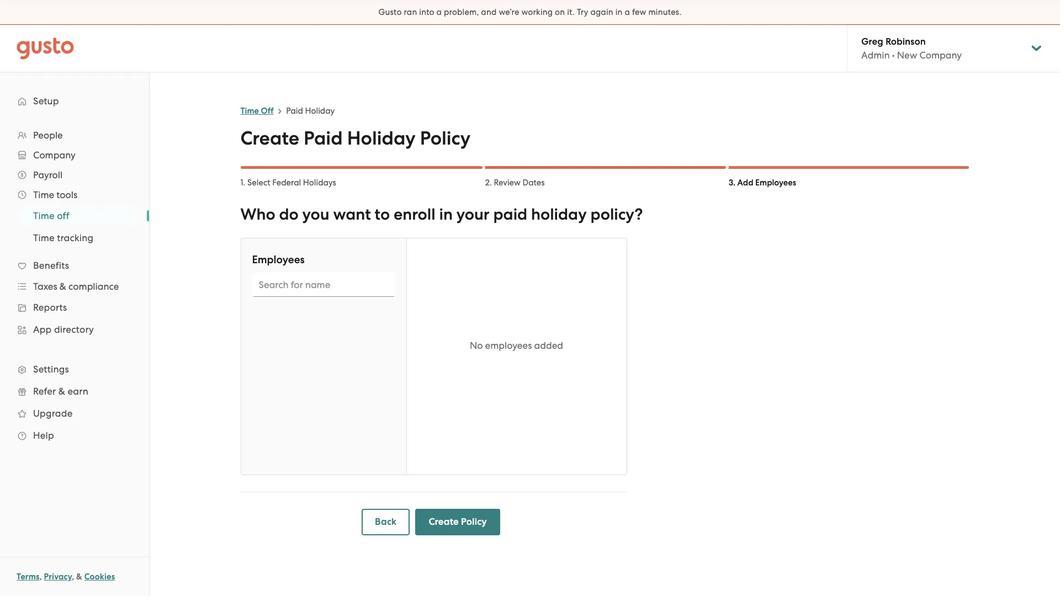 Task type: vqa. For each thing, say whether or not it's contained in the screenshot.
Review Dates
yes



Task type: locate. For each thing, give the bounding box(es) containing it.
1 vertical spatial company
[[33, 150, 75, 161]]

, left privacy
[[40, 572, 42, 582]]

taxes & compliance button
[[11, 277, 138, 296]]

0 horizontal spatial paid
[[286, 106, 303, 116]]

terms
[[17, 572, 40, 582]]

time down time off
[[33, 232, 55, 243]]

benefits link
[[11, 256, 138, 275]]

it.
[[567, 7, 575, 17]]

& inside taxes & compliance dropdown button
[[60, 281, 66, 292]]

add employees
[[737, 178, 796, 188]]

company
[[919, 50, 962, 61], [33, 150, 75, 161]]

1 vertical spatial employees
[[252, 253, 305, 266]]

refer & earn link
[[11, 381, 138, 401]]

off
[[57, 210, 69, 221]]

time tools
[[33, 189, 77, 200]]

paid
[[286, 106, 303, 116], [304, 127, 343, 150]]

refer & earn
[[33, 386, 88, 397]]

new
[[897, 50, 917, 61]]

in right again
[[615, 7, 623, 17]]

minutes.
[[648, 7, 682, 17]]

setup
[[33, 96, 59, 107]]

back
[[375, 516, 397, 528]]

1 horizontal spatial ,
[[72, 572, 74, 582]]

to
[[375, 205, 390, 224]]

1 horizontal spatial company
[[919, 50, 962, 61]]

1 horizontal spatial paid
[[304, 127, 343, 150]]

earn
[[68, 386, 88, 397]]

in left "your"
[[439, 205, 453, 224]]

into
[[419, 7, 434, 17]]

0 vertical spatial &
[[60, 281, 66, 292]]

1 list from the top
[[0, 125, 149, 447]]

& left earn at the left
[[58, 386, 65, 397]]

& left cookies on the bottom of page
[[76, 572, 82, 582]]

company inside dropdown button
[[33, 150, 75, 161]]

ran
[[404, 7, 417, 17]]

employees
[[755, 178, 796, 188], [252, 253, 305, 266]]

1 a from the left
[[436, 7, 442, 17]]

0 vertical spatial company
[[919, 50, 962, 61]]

a
[[436, 7, 442, 17], [625, 7, 630, 17]]

paid
[[493, 205, 527, 224]]

1 vertical spatial holiday
[[347, 127, 416, 150]]

0 vertical spatial create
[[240, 127, 299, 150]]

paid down paid holiday
[[304, 127, 343, 150]]

a right into
[[436, 7, 442, 17]]

time for time tracking
[[33, 232, 55, 243]]

working
[[521, 7, 553, 17]]

help
[[33, 430, 54, 441]]

company down people
[[33, 150, 75, 161]]

select federal holidays
[[247, 178, 336, 188]]

help link
[[11, 426, 138, 446]]

on
[[555, 7, 565, 17]]

upgrade link
[[11, 404, 138, 423]]

company button
[[11, 145, 138, 165]]

taxes & compliance
[[33, 281, 119, 292]]

0 horizontal spatial create
[[240, 127, 299, 150]]

create policy
[[429, 516, 487, 528]]

list
[[0, 125, 149, 447], [0, 205, 149, 249]]

privacy
[[44, 572, 72, 582]]

company inside greg robinson admin • new company
[[919, 50, 962, 61]]

1 vertical spatial in
[[439, 205, 453, 224]]

we're
[[499, 7, 519, 17]]

off
[[261, 106, 274, 116]]

policy
[[420, 127, 470, 150], [461, 516, 487, 528]]

company right the new
[[919, 50, 962, 61]]

&
[[60, 281, 66, 292], [58, 386, 65, 397], [76, 572, 82, 582]]

payroll
[[33, 169, 62, 181]]

time
[[240, 106, 259, 116], [33, 189, 54, 200], [33, 210, 55, 221], [33, 232, 55, 243]]

time tracking link
[[20, 228, 138, 248]]

& for earn
[[58, 386, 65, 397]]

no
[[470, 340, 483, 351]]

1 vertical spatial &
[[58, 386, 65, 397]]

create
[[240, 127, 299, 150], [429, 516, 459, 528]]

paid right "off"
[[286, 106, 303, 116]]

in
[[615, 7, 623, 17], [439, 205, 453, 224]]

0 horizontal spatial a
[[436, 7, 442, 17]]

,
[[40, 572, 42, 582], [72, 572, 74, 582]]

try
[[577, 7, 588, 17]]

time down payroll
[[33, 189, 54, 200]]

greg robinson admin • new company
[[861, 36, 962, 61]]

time left off
[[33, 210, 55, 221]]

0 vertical spatial policy
[[420, 127, 470, 150]]

1 vertical spatial create
[[429, 516, 459, 528]]

0 horizontal spatial holiday
[[305, 106, 335, 116]]

0 vertical spatial employees
[[755, 178, 796, 188]]

1 horizontal spatial create
[[429, 516, 459, 528]]

create policy button
[[415, 509, 500, 536]]

time inside dropdown button
[[33, 189, 54, 200]]

review dates
[[494, 178, 545, 188]]

& inside refer & earn link
[[58, 386, 65, 397]]

create inside button
[[429, 516, 459, 528]]

enroll
[[394, 205, 435, 224]]

0 vertical spatial paid
[[286, 106, 303, 116]]

create for create policy
[[429, 516, 459, 528]]

employees down do
[[252, 253, 305, 266]]

who
[[240, 205, 275, 224]]

again
[[590, 7, 613, 17]]

holiday
[[305, 106, 335, 116], [347, 127, 416, 150]]

1 vertical spatial policy
[[461, 516, 487, 528]]

app
[[33, 324, 52, 335]]

tools
[[56, 189, 77, 200]]

, left cookies button
[[72, 572, 74, 582]]

0 vertical spatial holiday
[[305, 106, 335, 116]]

2 list from the top
[[0, 205, 149, 249]]

and
[[481, 7, 497, 17]]

time for time tools
[[33, 189, 54, 200]]

0 horizontal spatial ,
[[40, 572, 42, 582]]

Search for name search field
[[252, 273, 395, 297]]

policy inside button
[[461, 516, 487, 528]]

gusto
[[378, 7, 402, 17]]

add
[[737, 178, 753, 188]]

2 a from the left
[[625, 7, 630, 17]]

employees right "add"
[[755, 178, 796, 188]]

compliance
[[69, 281, 119, 292]]

admin
[[861, 50, 890, 61]]

a left few
[[625, 7, 630, 17]]

time for time off
[[33, 210, 55, 221]]

holiday
[[531, 205, 587, 224]]

0 horizontal spatial company
[[33, 150, 75, 161]]

people button
[[11, 125, 138, 145]]

holidays
[[303, 178, 336, 188]]

do
[[279, 205, 299, 224]]

0 vertical spatial in
[[615, 7, 623, 17]]

create for create paid holiday policy
[[240, 127, 299, 150]]

time left "off"
[[240, 106, 259, 116]]

cookies button
[[84, 570, 115, 584]]

1 horizontal spatial a
[[625, 7, 630, 17]]

settings
[[33, 364, 69, 375]]

list containing people
[[0, 125, 149, 447]]

refer
[[33, 386, 56, 397]]

& right taxes
[[60, 281, 66, 292]]



Task type: describe. For each thing, give the bounding box(es) containing it.
1 horizontal spatial holiday
[[347, 127, 416, 150]]

policy?
[[590, 205, 643, 224]]

back link
[[362, 509, 410, 536]]

robinson
[[886, 36, 926, 47]]

cookies
[[84, 572, 115, 582]]

your
[[456, 205, 489, 224]]

app directory link
[[11, 320, 138, 340]]

2 vertical spatial &
[[76, 572, 82, 582]]

time off
[[240, 106, 274, 116]]

employees
[[485, 340, 532, 351]]

taxes
[[33, 281, 57, 292]]

reports
[[33, 302, 67, 313]]

•
[[892, 50, 895, 61]]

settings link
[[11, 359, 138, 379]]

problem,
[[444, 7, 479, 17]]

create paid holiday policy
[[240, 127, 470, 150]]

time off link
[[240, 106, 274, 116]]

payroll button
[[11, 165, 138, 185]]

no employees added
[[470, 340, 563, 351]]

benefits
[[33, 260, 69, 271]]

time for time off
[[240, 106, 259, 116]]

setup link
[[11, 91, 138, 111]]

2 , from the left
[[72, 572, 74, 582]]

1 , from the left
[[40, 572, 42, 582]]

select
[[247, 178, 270, 188]]

terms link
[[17, 572, 40, 582]]

time tracking
[[33, 232, 93, 243]]

gusto ran into a problem, and we're working on it. try again in a few minutes.
[[378, 7, 682, 17]]

added
[[534, 340, 563, 351]]

home image
[[17, 37, 74, 59]]

federal
[[272, 178, 301, 188]]

0 horizontal spatial employees
[[252, 253, 305, 266]]

you
[[302, 205, 329, 224]]

time tools button
[[11, 185, 138, 205]]

1 horizontal spatial employees
[[755, 178, 796, 188]]

time off link
[[20, 206, 138, 226]]

dates
[[523, 178, 545, 188]]

gusto navigation element
[[0, 72, 149, 464]]

time off
[[33, 210, 69, 221]]

paid holiday
[[286, 106, 335, 116]]

reports link
[[11, 298, 138, 317]]

who do you want to enroll in your paid holiday policy?
[[240, 205, 643, 224]]

people
[[33, 130, 63, 141]]

privacy link
[[44, 572, 72, 582]]

1 horizontal spatial in
[[615, 7, 623, 17]]

terms , privacy , & cookies
[[17, 572, 115, 582]]

review
[[494, 178, 521, 188]]

directory
[[54, 324, 94, 335]]

few
[[632, 7, 646, 17]]

app directory
[[33, 324, 94, 335]]

0 horizontal spatial in
[[439, 205, 453, 224]]

1 vertical spatial paid
[[304, 127, 343, 150]]

upgrade
[[33, 408, 73, 419]]

greg
[[861, 36, 883, 47]]

want
[[333, 205, 371, 224]]

& for compliance
[[60, 281, 66, 292]]

list containing time off
[[0, 205, 149, 249]]

tracking
[[57, 232, 93, 243]]



